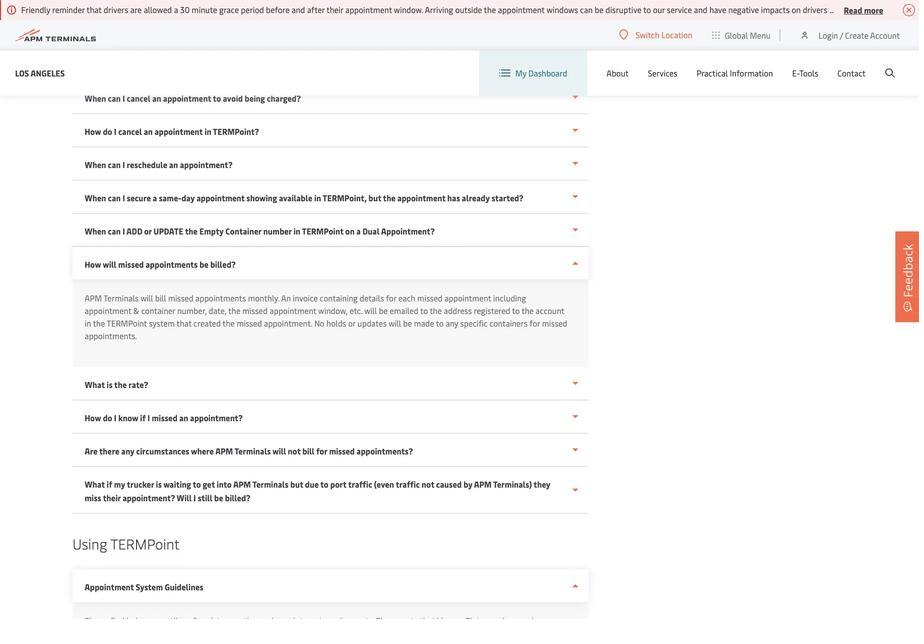 Task type: describe. For each thing, give the bounding box(es) containing it.
practical
[[697, 68, 728, 79]]

have
[[710, 4, 727, 15]]

an up 'circumstances' on the bottom
[[179, 413, 188, 424]]

apm inside apm terminals will bill missed appointments monthly. an invoice containing details for each missed appointment including appointment & container number, date, the missed appointment window, etc. will be emailed to the address registered to the account in the termpoint system that created the missed appointment. no holds or updates will be made to any specific containers for missed appointments.
[[85, 293, 102, 304]]

appointment inside dropdown button
[[163, 93, 211, 104]]

driver
[[900, 4, 919, 15]]

on inside when can i add or update the empty container number in termpoint on a dual appointment? dropdown button
[[345, 226, 355, 237]]

login
[[819, 29, 838, 41]]

into
[[217, 479, 232, 490]]

apm right into
[[233, 479, 251, 490]]

a inside dropdown button
[[356, 226, 361, 237]]

terminals inside dropdown button
[[235, 446, 271, 457]]

when can i add or update the empty container number in termpoint on a dual appointment?
[[85, 226, 435, 237]]

i for how do i know if i missed an appointment?
[[114, 413, 116, 424]]

avoid
[[223, 93, 243, 104]]

due
[[305, 479, 319, 490]]

an for when can i cancel an appointment to avoid being charged?
[[152, 93, 161, 104]]

&
[[133, 305, 139, 317]]

made
[[414, 318, 434, 329]]

missed inside dropdown button
[[329, 446, 355, 457]]

the down including at the right top
[[522, 305, 534, 317]]

account
[[536, 305, 565, 317]]

monthly.
[[248, 293, 280, 304]]

an
[[281, 293, 291, 304]]

same-
[[159, 193, 182, 204]]

the right date, at the left
[[228, 305, 240, 317]]

how for how do i cancel an appointment in termpoint?
[[85, 126, 101, 137]]

for inside dropdown button
[[316, 446, 327, 457]]

will inside dropdown button
[[273, 446, 286, 457]]

friendly
[[21, 4, 50, 15]]

not inside the what if my trucker is waiting to get into apm terminals but due to port traffic (even traffic not caused by apm terminals) they miss their appointment? will i still be billed?
[[422, 479, 434, 490]]

/
[[840, 29, 843, 41]]

terminals inside apm terminals will bill missed appointments monthly. an invoice containing details for each missed appointment including appointment & container number, date, the missed appointment window, etc. will be emailed to the address registered to the account in the termpoint system that created the missed appointment. no holds or updates will be made to any specific containers for missed appointments.
[[104, 293, 139, 304]]

a inside dropdown button
[[153, 193, 157, 204]]

negative
[[729, 4, 759, 15]]

details
[[360, 293, 384, 304]]

switch location
[[636, 29, 693, 40]]

termpoint?
[[213, 126, 259, 137]]

that inside apm terminals will bill missed appointments monthly. an invoice containing details for each missed appointment including appointment & container number, date, the missed appointment window, etc. will be emailed to the address registered to the account in the termpoint system that created the missed appointment. no holds or updates will be made to any specific containers for missed appointments.
[[177, 318, 192, 329]]

services button
[[648, 50, 678, 96]]

when for when can i add or update the empty container number in termpoint on a dual appointment?
[[85, 226, 106, 237]]

the inside dropdown button
[[185, 226, 198, 237]]

guidelines
[[165, 582, 203, 593]]

friendly reminder that drivers are allowed a 30 minute grace period before and after their appointment window. arriving outside the appointment windows can be disruptive to our service and have negative impacts on drivers who arrive on time. driver
[[21, 4, 919, 15]]

time.
[[880, 4, 898, 15]]

how for how will missed appointments be billed?
[[85, 259, 101, 270]]

contact button
[[838, 50, 866, 96]]

when can i cancel an appointment to avoid being charged? button
[[73, 81, 589, 114]]

when can i add or update the empty container number in termpoint on a dual appointment? button
[[73, 214, 589, 247]]

when for when can i reschedule an appointment?
[[85, 159, 106, 170]]

to right due
[[320, 479, 329, 490]]

billed? inside dropdown button
[[210, 259, 236, 270]]

read more button
[[844, 4, 884, 16]]

services
[[648, 68, 678, 79]]

before
[[266, 4, 290, 15]]

waiting
[[164, 479, 191, 490]]

appointment system guidelines
[[85, 582, 203, 593]]

the right outside
[[484, 4, 496, 15]]

how will missed appointments be billed?
[[85, 259, 236, 270]]

charged?
[[267, 93, 301, 104]]

when can i cancel an appointment to avoid being charged?
[[85, 93, 301, 104]]

more
[[864, 4, 884, 15]]

be down emailed
[[403, 318, 412, 329]]

my dashboard button
[[499, 50, 567, 96]]

where
[[191, 446, 214, 457]]

is inside the what if my trucker is waiting to get into apm terminals but due to port traffic (even traffic not caused by apm terminals) they miss their appointment? will i still be billed?
[[156, 479, 162, 490]]

window.
[[394, 4, 423, 15]]

but inside when can i secure a same-day appointment showing available in termpoint, but the appointment has already started? dropdown button
[[369, 193, 381, 204]]

about button
[[607, 50, 629, 96]]

appointment? inside the what if my trucker is waiting to get into apm terminals but due to port traffic (even traffic not caused by apm terminals) they miss their appointment? will i still be billed?
[[123, 493, 175, 504]]

registered
[[474, 305, 510, 317]]

there
[[99, 446, 119, 457]]

appointment system guidelines button
[[73, 571, 589, 603]]

how do i cancel an appointment in termpoint? button
[[73, 114, 589, 148]]

my
[[516, 68, 527, 79]]

created
[[194, 318, 221, 329]]

trucker
[[127, 479, 154, 490]]

can for when can i cancel an appointment to avoid being charged?
[[108, 93, 121, 104]]

switch
[[636, 29, 660, 40]]

apm terminals will bill missed appointments monthly. an invoice containing details for each missed appointment including appointment & container number, date, the missed appointment window, etc. will be emailed to the address registered to the account in the termpoint system that created the missed appointment. no holds or updates will be made to any specific containers for missed appointments.
[[85, 293, 567, 342]]

i for how do i cancel an appointment in termpoint?
[[114, 126, 116, 137]]

what is the rate? button
[[73, 368, 589, 401]]

my dashboard
[[516, 68, 567, 79]]

appointment left the windows
[[498, 4, 545, 15]]

be inside the what if my trucker is waiting to get into apm terminals but due to port traffic (even traffic not caused by apm terminals) they miss their appointment? will i still be billed?
[[214, 493, 223, 504]]

what for what if my trucker is waiting to get into apm terminals but due to port traffic (even traffic not caused by apm terminals) they miss their appointment? will i still be billed?
[[85, 479, 105, 490]]

being
[[245, 93, 265, 104]]

in right available
[[314, 193, 321, 204]]

when can i reschedule an appointment?
[[85, 159, 233, 170]]

be left disruptive
[[595, 4, 604, 15]]

in inside dropdown button
[[294, 226, 300, 237]]

1 horizontal spatial on
[[792, 4, 801, 15]]

termpoint,
[[323, 193, 367, 204]]

can for when can i reschedule an appointment?
[[108, 159, 121, 170]]

appointment up appointment.
[[270, 305, 316, 317]]

allowed
[[144, 4, 172, 15]]

account
[[870, 29, 900, 41]]

no
[[314, 318, 325, 329]]

appointment.
[[264, 318, 313, 329]]

reschedule
[[127, 159, 167, 170]]

2 horizontal spatial on
[[869, 4, 879, 15]]

2 horizontal spatial for
[[530, 318, 540, 329]]

i for when can i add or update the empty container number in termpoint on a dual appointment?
[[123, 226, 125, 237]]

global menu button
[[703, 20, 781, 50]]

can for when can i secure a same-day appointment showing available in termpoint, but the appointment has already started?
[[108, 193, 121, 204]]

2 vertical spatial termpoint
[[110, 535, 180, 554]]

is inside dropdown button
[[107, 380, 113, 391]]

outside
[[455, 4, 482, 15]]

global menu
[[725, 29, 771, 41]]

including
[[493, 293, 526, 304]]

do for know
[[103, 413, 112, 424]]

appointment left "window." in the top left of the page
[[345, 4, 392, 15]]

or inside apm terminals will bill missed appointments monthly. an invoice containing details for each missed appointment including appointment & container number, date, the missed appointment window, etc. will be emailed to the address registered to the account in the termpoint system that created the missed appointment. no holds or updates will be made to any specific containers for missed appointments.
[[348, 318, 356, 329]]

rate?
[[129, 380, 148, 391]]

i for when can i secure a same-day appointment showing available in termpoint, but the appointment has already started?
[[123, 193, 125, 204]]

appointments?
[[357, 446, 413, 457]]

what if my trucker is waiting to get into apm terminals but due to port traffic (even traffic not caused by apm terminals) they miss their appointment? will i still be billed? button
[[73, 468, 589, 515]]

bill inside dropdown button
[[302, 446, 315, 457]]

close alert image
[[903, 4, 915, 16]]

the inside dropdown button
[[383, 193, 396, 204]]

0 vertical spatial appointment?
[[180, 159, 233, 170]]

bill inside apm terminals will bill missed appointments monthly. an invoice containing details for each missed appointment including appointment & container number, date, the missed appointment window, etc. will be emailed to the address registered to the account in the termpoint system that created the missed appointment. no holds or updates will be made to any specific containers for missed appointments.
[[155, 293, 166, 304]]

appointment left the has
[[397, 193, 446, 204]]

be up updates
[[379, 305, 388, 317]]

read
[[844, 4, 863, 15]]

0 vertical spatial their
[[327, 4, 343, 15]]

system
[[136, 582, 163, 593]]

1 drivers from the left
[[104, 4, 128, 15]]

each
[[399, 293, 415, 304]]

are
[[85, 446, 98, 457]]

1 and from the left
[[292, 4, 305, 15]]

do for cancel
[[103, 126, 112, 137]]

the down date, at the left
[[223, 318, 235, 329]]

the up "made"
[[430, 305, 442, 317]]



Task type: locate. For each thing, give the bounding box(es) containing it.
terminals right the where
[[235, 446, 271, 457]]

what inside dropdown button
[[85, 380, 105, 391]]

dual
[[363, 226, 380, 237]]

appointments down update
[[146, 259, 198, 270]]

my
[[114, 479, 125, 490]]

what up miss
[[85, 479, 105, 490]]

i for when can i reschedule an appointment?
[[123, 159, 125, 170]]

period
[[241, 4, 264, 15]]

3 when from the top
[[85, 193, 106, 204]]

appointment up 'how do i cancel an appointment in termpoint?'
[[163, 93, 211, 104]]

0 vertical spatial billed?
[[210, 259, 236, 270]]

read more
[[844, 4, 884, 15]]

their down my
[[103, 493, 121, 504]]

appointment down when can i cancel an appointment to avoid being charged?
[[155, 126, 203, 137]]

bill up container
[[155, 293, 166, 304]]

contact
[[838, 68, 866, 79]]

dashboard
[[529, 68, 567, 79]]

showing
[[247, 193, 277, 204]]

2 do from the top
[[103, 413, 112, 424]]

a left same-
[[153, 193, 157, 204]]

1 vertical spatial but
[[290, 479, 303, 490]]

0 horizontal spatial a
[[153, 193, 157, 204]]

1 vertical spatial appointment?
[[190, 413, 243, 424]]

e-
[[792, 68, 800, 79]]

appointment up appointments.
[[85, 305, 131, 317]]

0 horizontal spatial or
[[144, 226, 152, 237]]

termpoint up 'appointment system guidelines' in the bottom of the page
[[110, 535, 180, 554]]

apm inside dropdown button
[[215, 446, 233, 457]]

1 horizontal spatial a
[[174, 4, 178, 15]]

emailed
[[390, 305, 419, 317]]

traffic right '(even'
[[396, 479, 420, 490]]

2 when from the top
[[85, 159, 106, 170]]

2 horizontal spatial a
[[356, 226, 361, 237]]

3 how from the top
[[85, 413, 101, 424]]

los
[[15, 67, 29, 78]]

0 horizontal spatial drivers
[[104, 4, 128, 15]]

1 vertical spatial termpoint
[[107, 318, 147, 329]]

arrive
[[847, 4, 867, 15]]

for down 'account'
[[530, 318, 540, 329]]

a left dual
[[356, 226, 361, 237]]

2 vertical spatial how
[[85, 413, 101, 424]]

invoice
[[293, 293, 318, 304]]

drivers left are
[[104, 4, 128, 15]]

1 vertical spatial if
[[107, 479, 112, 490]]

containers
[[490, 318, 528, 329]]

add
[[127, 226, 142, 237]]

0 vertical spatial that
[[87, 4, 102, 15]]

and left after
[[292, 4, 305, 15]]

0 horizontal spatial is
[[107, 380, 113, 391]]

2 what from the top
[[85, 479, 105, 490]]

1 horizontal spatial their
[[327, 4, 343, 15]]

to left our
[[644, 4, 651, 15]]

using termpoint
[[73, 535, 180, 554]]

1 vertical spatial or
[[348, 318, 356, 329]]

but left due
[[290, 479, 303, 490]]

1 vertical spatial appointments
[[195, 293, 246, 304]]

how for how do i know if i missed an appointment?
[[85, 413, 101, 424]]

cancel inside how do i cancel an appointment in termpoint? dropdown button
[[118, 126, 142, 137]]

but right termpoint, on the left top of page
[[369, 193, 381, 204]]

1 vertical spatial any
[[121, 446, 134, 457]]

can inside when can i cancel an appointment to avoid being charged? dropdown button
[[108, 93, 121, 104]]

2 how from the top
[[85, 259, 101, 270]]

apm
[[85, 293, 102, 304], [215, 446, 233, 457], [233, 479, 251, 490], [474, 479, 492, 490]]

1 horizontal spatial if
[[140, 413, 146, 424]]

0 vertical spatial if
[[140, 413, 146, 424]]

0 horizontal spatial but
[[290, 479, 303, 490]]

1 vertical spatial that
[[177, 318, 192, 329]]

that right reminder
[[87, 4, 102, 15]]

any inside the are there any circumstances where apm terminals will not bill for missed appointments? dropdown button
[[121, 446, 134, 457]]

an up reschedule
[[144, 126, 153, 137]]

terminals)
[[493, 479, 532, 490]]

still
[[198, 493, 212, 504]]

or inside dropdown button
[[144, 226, 152, 237]]

a left 30
[[174, 4, 178, 15]]

appointment right day
[[197, 193, 245, 204]]

0 horizontal spatial not
[[288, 446, 301, 457]]

know
[[118, 413, 138, 424]]

in left termpoint? at the left top
[[205, 126, 211, 137]]

window,
[[318, 305, 348, 317]]

1 horizontal spatial is
[[156, 479, 162, 490]]

0 vertical spatial or
[[144, 226, 152, 237]]

4 when from the top
[[85, 226, 106, 237]]

appointment?
[[180, 159, 233, 170], [190, 413, 243, 424], [123, 493, 175, 504]]

be down empty
[[200, 259, 209, 270]]

appointment? up the where
[[190, 413, 243, 424]]

is left rate?
[[107, 380, 113, 391]]

1 horizontal spatial and
[[694, 4, 708, 15]]

termpoint down &
[[107, 318, 147, 329]]

if inside the what if my trucker is waiting to get into apm terminals but due to port traffic (even traffic not caused by apm terminals) they miss their appointment? will i still be billed?
[[107, 479, 112, 490]]

apm up appointments.
[[85, 293, 102, 304]]

0 vertical spatial what
[[85, 380, 105, 391]]

what inside the what if my trucker is waiting to get into apm terminals but due to port traffic (even traffic not caused by apm terminals) they miss their appointment? will i still be billed?
[[85, 479, 105, 490]]

for up due
[[316, 446, 327, 457]]

cancel for do
[[118, 126, 142, 137]]

cancel inside when can i cancel an appointment to avoid being charged? dropdown button
[[127, 93, 150, 104]]

appointments inside apm terminals will bill missed appointments monthly. an invoice containing details for each missed appointment including appointment & container number, date, the missed appointment window, etc. will be emailed to the address registered to the account in the termpoint system that created the missed appointment. no holds or updates will be made to any specific containers for missed appointments.
[[195, 293, 246, 304]]

appointment? down the trucker
[[123, 493, 175, 504]]

arriving
[[425, 4, 453, 15]]

when can i reschedule an appointment? button
[[73, 148, 589, 181]]

appointment? up day
[[180, 159, 233, 170]]

appointments inside dropdown button
[[146, 259, 198, 270]]

0 horizontal spatial that
[[87, 4, 102, 15]]

0 horizontal spatial and
[[292, 4, 305, 15]]

1 when from the top
[[85, 93, 106, 104]]

a
[[174, 4, 178, 15], [153, 193, 157, 204], [356, 226, 361, 237]]

to down including at the right top
[[512, 305, 520, 317]]

feedback
[[900, 244, 916, 298]]

but
[[369, 193, 381, 204], [290, 479, 303, 490]]

0 horizontal spatial if
[[107, 479, 112, 490]]

0 horizontal spatial bill
[[155, 293, 166, 304]]

but inside the what if my trucker is waiting to get into apm terminals but due to port traffic (even traffic not caused by apm terminals) they miss their appointment? will i still be billed?
[[290, 479, 303, 490]]

(even
[[374, 479, 394, 490]]

1 vertical spatial their
[[103, 493, 121, 504]]

be inside dropdown button
[[200, 259, 209, 270]]

port
[[330, 479, 347, 490]]

2 vertical spatial a
[[356, 226, 361, 237]]

grace
[[219, 4, 239, 15]]

an right reschedule
[[169, 159, 178, 170]]

the left empty
[[185, 226, 198, 237]]

1 traffic from the left
[[348, 479, 372, 490]]

their inside the what if my trucker is waiting to get into apm terminals but due to port traffic (even traffic not caused by apm terminals) they miss their appointment? will i still be billed?
[[103, 493, 121, 504]]

cancel up reschedule
[[118, 126, 142, 137]]

to up "made"
[[420, 305, 428, 317]]

1 what from the top
[[85, 380, 105, 391]]

1 vertical spatial cancel
[[118, 126, 142, 137]]

cancel for can
[[127, 93, 150, 104]]

1 horizontal spatial drivers
[[803, 4, 828, 15]]

how will missed appointments be billed? button
[[73, 247, 589, 280]]

an for how do i cancel an appointment in termpoint?
[[144, 126, 153, 137]]

appointments.
[[85, 331, 137, 342]]

1 vertical spatial what
[[85, 479, 105, 490]]

has
[[447, 193, 460, 204]]

location
[[662, 29, 693, 40]]

billed? down empty
[[210, 259, 236, 270]]

on left dual
[[345, 226, 355, 237]]

in up appointments.
[[85, 318, 91, 329]]

to right "made"
[[436, 318, 444, 329]]

reminder
[[52, 4, 85, 15]]

1 vertical spatial not
[[422, 479, 434, 490]]

get
[[203, 479, 215, 490]]

number
[[263, 226, 292, 237]]

0 vertical spatial is
[[107, 380, 113, 391]]

the left rate?
[[114, 380, 127, 391]]

1 vertical spatial is
[[156, 479, 162, 490]]

do inside dropdown button
[[103, 126, 112, 137]]

login / create account link
[[800, 20, 900, 50]]

1 horizontal spatial but
[[369, 193, 381, 204]]

on right impacts
[[792, 4, 801, 15]]

1 horizontal spatial bill
[[302, 446, 315, 457]]

when for when can i secure a same-day appointment showing available in termpoint, but the appointment has already started?
[[85, 193, 106, 204]]

apm right by
[[474, 479, 492, 490]]

0 horizontal spatial any
[[121, 446, 134, 457]]

who
[[830, 4, 845, 15]]

can inside when can i secure a same-day appointment showing available in termpoint, but the appointment has already started? dropdown button
[[108, 193, 121, 204]]

tools
[[800, 68, 819, 79]]

0 vertical spatial any
[[446, 318, 458, 329]]

the up appointment?
[[383, 193, 396, 204]]

billed?
[[210, 259, 236, 270], [225, 493, 251, 504]]

0 horizontal spatial traffic
[[348, 479, 372, 490]]

can for when can i add or update the empty container number in termpoint on a dual appointment?
[[108, 226, 121, 237]]

or right add
[[144, 226, 152, 237]]

termpoint inside apm terminals will bill missed appointments monthly. an invoice containing details for each missed appointment including appointment & container number, date, the missed appointment window, etc. will be emailed to the address registered to the account in the termpoint system that created the missed appointment. no holds or updates will be made to any specific containers for missed appointments.
[[107, 318, 147, 329]]

miss
[[85, 493, 101, 504]]

1 vertical spatial billed?
[[225, 493, 251, 504]]

1 horizontal spatial that
[[177, 318, 192, 329]]

0 horizontal spatial on
[[345, 226, 355, 237]]

any right there
[[121, 446, 134, 457]]

billed? inside the what if my trucker is waiting to get into apm terminals but due to port traffic (even traffic not caused by apm terminals) they miss their appointment? will i still be billed?
[[225, 493, 251, 504]]

1 do from the top
[[103, 126, 112, 137]]

appointment up address
[[445, 293, 491, 304]]

or down etc.
[[348, 318, 356, 329]]

can inside when can i reschedule an appointment? dropdown button
[[108, 159, 121, 170]]

to left get
[[193, 479, 201, 490]]

0 vertical spatial bill
[[155, 293, 166, 304]]

not left the caused
[[422, 479, 434, 490]]

1 horizontal spatial any
[[446, 318, 458, 329]]

secure
[[127, 193, 151, 204]]

drivers left who
[[803, 4, 828, 15]]

menu
[[750, 29, 771, 41]]

2 traffic from the left
[[396, 479, 420, 490]]

address
[[444, 305, 472, 317]]

1 vertical spatial a
[[153, 193, 157, 204]]

are
[[130, 4, 142, 15]]

0 vertical spatial do
[[103, 126, 112, 137]]

what is the rate?
[[85, 380, 148, 391]]

an for when can i reschedule an appointment?
[[169, 159, 178, 170]]

can inside when can i add or update the empty container number in termpoint on a dual appointment? dropdown button
[[108, 226, 121, 237]]

cancel up 'how do i cancel an appointment in termpoint?'
[[127, 93, 150, 104]]

what for what is the rate?
[[85, 380, 105, 391]]

apm right the where
[[215, 446, 233, 457]]

1 vertical spatial bill
[[302, 446, 315, 457]]

terminals down "are there any circumstances where apm terminals will not bill for missed appointments?"
[[252, 479, 289, 490]]

to left avoid
[[213, 93, 221, 104]]

the up appointments.
[[93, 318, 105, 329]]

terminals inside the what if my trucker is waiting to get into apm terminals but due to port traffic (even traffic not caused by apm terminals) they miss their appointment? will i still be billed?
[[252, 479, 289, 490]]

create
[[845, 29, 869, 41]]

our
[[653, 4, 665, 15]]

termpoint up how will missed appointments be billed? dropdown button
[[302, 226, 344, 237]]

what
[[85, 380, 105, 391], [85, 479, 105, 490]]

1 vertical spatial for
[[530, 318, 540, 329]]

the inside dropdown button
[[114, 380, 127, 391]]

when for when can i cancel an appointment to avoid being charged?
[[85, 93, 106, 104]]

by
[[464, 479, 473, 490]]

2 drivers from the left
[[803, 4, 828, 15]]

when inside dropdown button
[[85, 193, 106, 204]]

that down number,
[[177, 318, 192, 329]]

be right still
[[214, 493, 223, 504]]

their
[[327, 4, 343, 15], [103, 493, 121, 504]]

windows
[[547, 4, 578, 15]]

i inside the what if my trucker is waiting to get into apm terminals but due to port traffic (even traffic not caused by apm terminals) they miss their appointment? will i still be billed?
[[194, 493, 196, 504]]

already
[[462, 193, 490, 204]]

0 vertical spatial how
[[85, 126, 101, 137]]

los angeles link
[[15, 67, 65, 79]]

i
[[123, 93, 125, 104], [114, 126, 116, 137], [123, 159, 125, 170], [123, 193, 125, 204], [123, 226, 125, 237], [114, 413, 116, 424], [148, 413, 150, 424], [194, 493, 196, 504]]

termpoint inside dropdown button
[[302, 226, 344, 237]]

for left the each
[[386, 293, 397, 304]]

if left my
[[107, 479, 112, 490]]

appointments up date, at the left
[[195, 293, 246, 304]]

1 vertical spatial do
[[103, 413, 112, 424]]

how inside dropdown button
[[85, 126, 101, 137]]

if inside 'how do i know if i missed an appointment?' dropdown button
[[140, 413, 146, 424]]

login / create account
[[819, 29, 900, 41]]

how do i know if i missed an appointment? button
[[73, 401, 589, 434]]

drivers
[[104, 4, 128, 15], [803, 4, 828, 15]]

1 how from the top
[[85, 126, 101, 137]]

0 horizontal spatial for
[[316, 446, 327, 457]]

what left rate?
[[85, 380, 105, 391]]

to
[[644, 4, 651, 15], [213, 93, 221, 104], [420, 305, 428, 317], [512, 305, 520, 317], [436, 318, 444, 329], [193, 479, 201, 490], [320, 479, 329, 490]]

specific
[[460, 318, 488, 329]]

in right number
[[294, 226, 300, 237]]

1 horizontal spatial for
[[386, 293, 397, 304]]

on left time.
[[869, 4, 879, 15]]

30
[[180, 4, 190, 15]]

1 vertical spatial how
[[85, 259, 101, 270]]

any inside apm terminals will bill missed appointments monthly. an invoice containing details for each missed appointment including appointment & container number, date, the missed appointment window, etc. will be emailed to the address registered to the account in the termpoint system that created the missed appointment. no holds or updates will be made to any specific containers for missed appointments.
[[446, 318, 458, 329]]

0 vertical spatial termpoint
[[302, 226, 344, 237]]

will
[[177, 493, 192, 504]]

that
[[87, 4, 102, 15], [177, 318, 192, 329]]

system
[[149, 318, 175, 329]]

any down address
[[446, 318, 458, 329]]

billed? down into
[[225, 493, 251, 504]]

if right know
[[140, 413, 146, 424]]

do inside dropdown button
[[103, 413, 112, 424]]

0 vertical spatial cancel
[[127, 93, 150, 104]]

0 vertical spatial terminals
[[104, 293, 139, 304]]

terminals up &
[[104, 293, 139, 304]]

to inside dropdown button
[[213, 93, 221, 104]]

update
[[154, 226, 183, 237]]

in inside apm terminals will bill missed appointments monthly. an invoice containing details for each missed appointment including appointment & container number, date, the missed appointment window, etc. will be emailed to the address registered to the account in the termpoint system that created the missed appointment. no holds or updates will be made to any specific containers for missed appointments.
[[85, 318, 91, 329]]

1 horizontal spatial traffic
[[396, 479, 420, 490]]

1 horizontal spatial not
[[422, 479, 434, 490]]

terminals
[[104, 293, 139, 304], [235, 446, 271, 457], [252, 479, 289, 490]]

will inside dropdown button
[[103, 259, 116, 270]]

2 vertical spatial for
[[316, 446, 327, 457]]

2 and from the left
[[694, 4, 708, 15]]

how do i know if i missed an appointment?
[[85, 413, 243, 424]]

not up the what if my trucker is waiting to get into apm terminals but due to port traffic (even traffic not caused by apm terminals) they miss their appointment? will i still be billed?
[[288, 446, 301, 457]]

0 horizontal spatial their
[[103, 493, 121, 504]]

2 vertical spatial terminals
[[252, 479, 289, 490]]

0 vertical spatial appointments
[[146, 259, 198, 270]]

missed
[[118, 259, 144, 270], [168, 293, 194, 304], [417, 293, 443, 304], [242, 305, 268, 317], [237, 318, 262, 329], [542, 318, 567, 329], [152, 413, 177, 424], [329, 446, 355, 457]]

bill
[[155, 293, 166, 304], [302, 446, 315, 457]]

their right after
[[327, 4, 343, 15]]

2 vertical spatial appointment?
[[123, 493, 175, 504]]

1 horizontal spatial or
[[348, 318, 356, 329]]

and left have
[[694, 4, 708, 15]]

service
[[667, 4, 692, 15]]

0 vertical spatial but
[[369, 193, 381, 204]]

impacts
[[761, 4, 790, 15]]

caused
[[436, 479, 462, 490]]

0 vertical spatial not
[[288, 446, 301, 457]]

bill up due
[[302, 446, 315, 457]]

on
[[792, 4, 801, 15], [869, 4, 879, 15], [345, 226, 355, 237]]

an inside dropdown button
[[144, 126, 153, 137]]

1 vertical spatial terminals
[[235, 446, 271, 457]]

not inside dropdown button
[[288, 446, 301, 457]]

is right the trucker
[[156, 479, 162, 490]]

traffic right port
[[348, 479, 372, 490]]

i for when can i cancel an appointment to avoid being charged?
[[123, 93, 125, 104]]

0 vertical spatial a
[[174, 4, 178, 15]]

an up 'how do i cancel an appointment in termpoint?'
[[152, 93, 161, 104]]

what if my trucker is waiting to get into apm terminals but due to port traffic (even traffic not caused by apm terminals) they miss their appointment? will i still be billed?
[[85, 479, 551, 504]]

0 vertical spatial for
[[386, 293, 397, 304]]



Task type: vqa. For each thing, say whether or not it's contained in the screenshot.
Global Menu
yes



